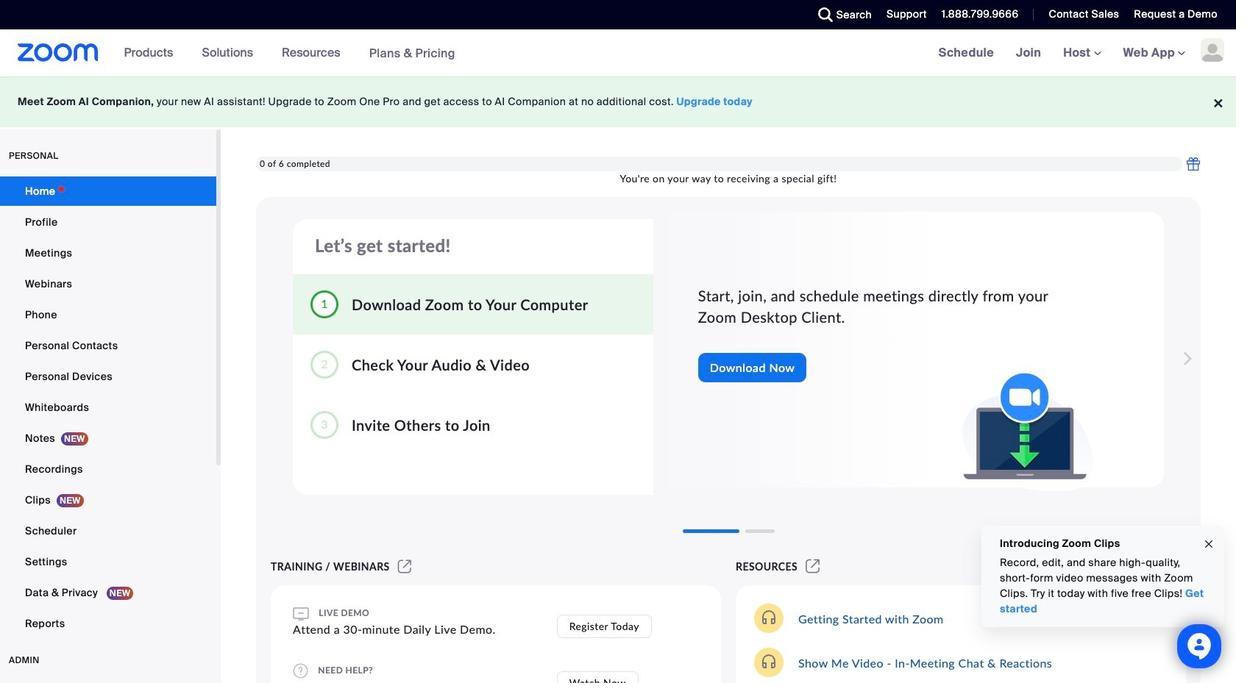 Task type: vqa. For each thing, say whether or not it's contained in the screenshot.
right icon
no



Task type: locate. For each thing, give the bounding box(es) containing it.
footer
[[0, 77, 1236, 127]]

close image
[[1203, 536, 1215, 553]]

product information navigation
[[113, 29, 466, 77]]

profile picture image
[[1201, 38, 1224, 62]]

window new image
[[803, 561, 822, 573]]

next image
[[1175, 344, 1196, 374]]

banner
[[0, 29, 1236, 77]]

meetings navigation
[[928, 29, 1236, 77]]



Task type: describe. For each thing, give the bounding box(es) containing it.
personal menu menu
[[0, 177, 216, 640]]

zoom logo image
[[18, 43, 98, 62]]

window new image
[[396, 561, 414, 573]]



